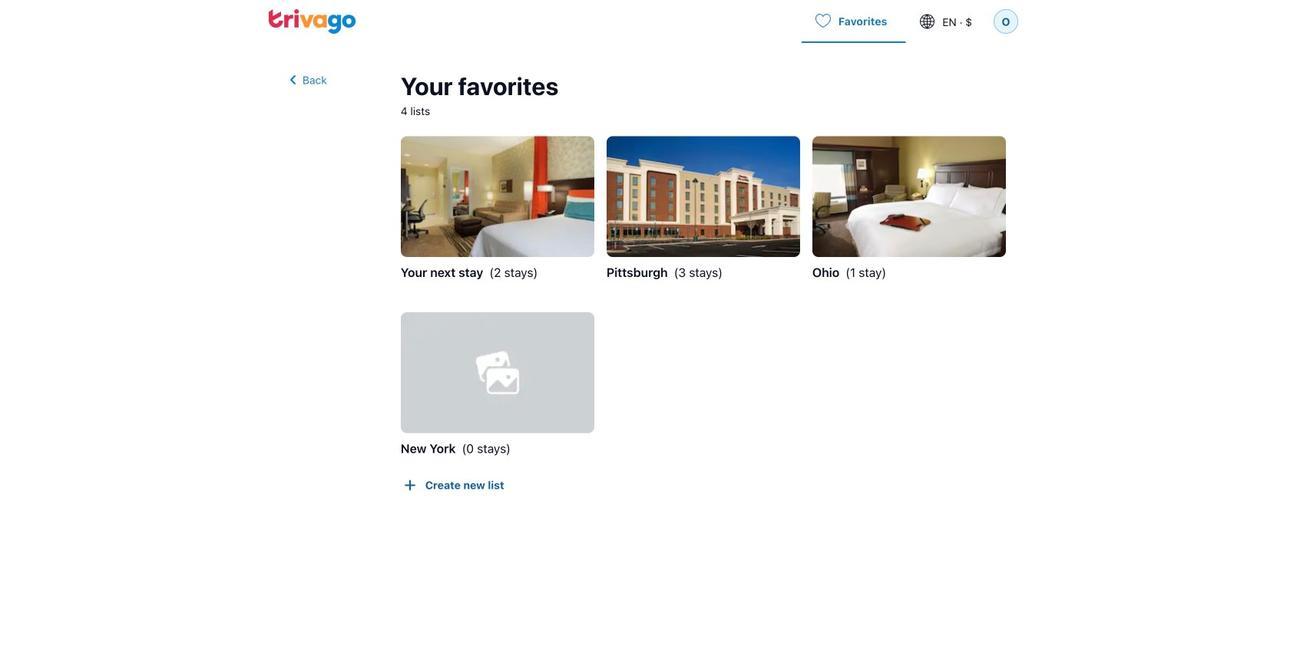 Task type: vqa. For each thing, say whether or not it's contained in the screenshot.
Pittsburgh "image"
yes



Task type: locate. For each thing, give the bounding box(es) containing it.
ohio image
[[813, 136, 1006, 257]]

new york image
[[401, 313, 595, 434]]

your next stay image
[[401, 136, 595, 257]]



Task type: describe. For each thing, give the bounding box(es) containing it.
trivago logo image
[[269, 9, 356, 34]]

pittsburgh image
[[607, 136, 800, 257]]



